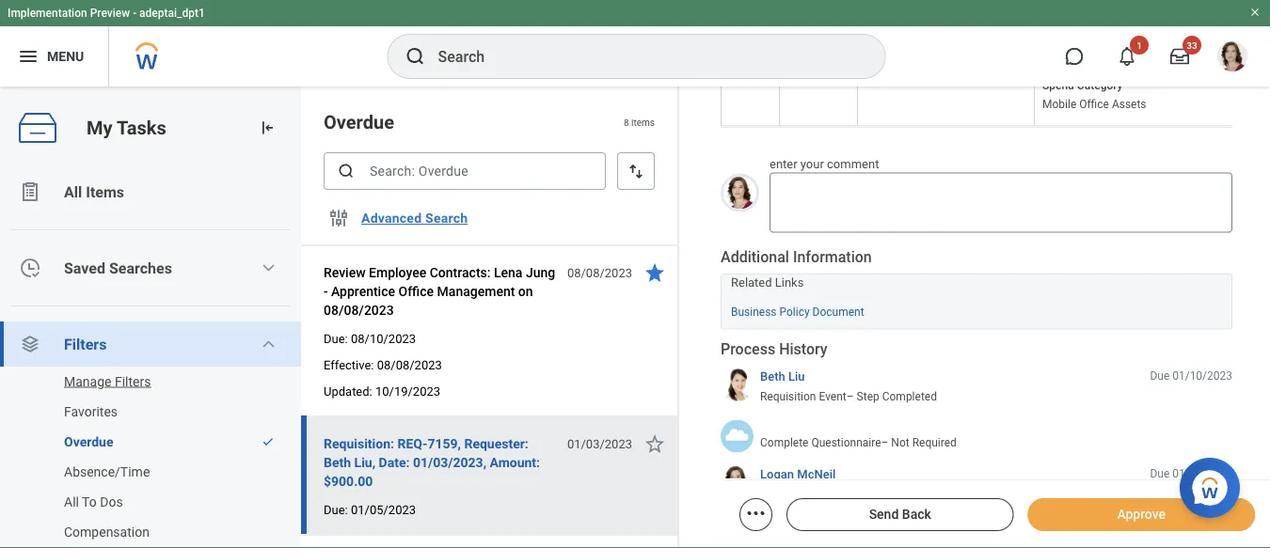 Task type: vqa. For each thing, say whether or not it's contained in the screenshot.
Policy
yes



Task type: describe. For each thing, give the bounding box(es) containing it.
logan
[[761, 468, 794, 482]]

requisition:
[[324, 436, 394, 452]]

absence/time button
[[0, 457, 282, 488]]

search
[[425, 211, 468, 226]]

history
[[779, 341, 828, 359]]

back
[[902, 507, 932, 523]]

08/08/2023 inside 'review employee contracts: lena jung - apprentice office management on 08/08/2023'
[[324, 303, 394, 318]]

links
[[775, 276, 804, 290]]

assets
[[1112, 99, 1147, 112]]

logan mcneil button
[[761, 467, 836, 483]]

all for all to dos
[[64, 495, 79, 510]]

updated: 10/19/2023
[[324, 385, 441, 399]]

adeptai_dpt1
[[139, 7, 205, 20]]

2 cell from the left
[[780, 0, 858, 128]]

clipboard image
[[19, 181, 41, 203]]

all items
[[64, 183, 124, 201]]

management
[[437, 284, 515, 299]]

updated:
[[324, 385, 372, 399]]

all to dos
[[64, 495, 123, 510]]

business
[[731, 306, 777, 319]]

manage
[[64, 374, 111, 390]]

document
[[813, 306, 865, 319]]

on
[[518, 284, 533, 299]]

beth inside requisition: req-7159, requester: beth liu, date: 01/03/2023, amount: $900.00
[[324, 455, 351, 471]]

date:
[[379, 455, 410, 471]]

requisition event – step completed
[[761, 391, 937, 404]]

mobile office assets element
[[1043, 95, 1147, 112]]

mcneil
[[798, 468, 836, 482]]

review employee contracts: lena jung - apprentice office management on 08/08/2023
[[324, 265, 556, 318]]

all for all items
[[64, 183, 82, 201]]

due 01/10/2023
[[1151, 370, 1233, 384]]

due 01/05/2023
[[1151, 468, 1233, 481]]

completed
[[883, 391, 937, 404]]

required
[[913, 437, 957, 450]]

process history
[[721, 341, 828, 359]]

complete questionnaire – not required
[[761, 437, 957, 450]]

preview
[[90, 7, 130, 20]]

liu
[[789, 370, 805, 384]]

7159,
[[428, 436, 461, 452]]

category
[[1078, 80, 1123, 93]]

contracts:
[[430, 265, 491, 280]]

requisition: req-7159, requester: beth liu, date: 01/03/2023, amount: $900.00
[[324, 436, 540, 489]]

compensation button
[[0, 518, 282, 548]]

8 items
[[624, 117, 655, 128]]

related links
[[731, 276, 804, 290]]

office inside spend category mobile office assets
[[1080, 99, 1110, 112]]

absence/time
[[64, 465, 150, 480]]

lena
[[494, 265, 523, 280]]

3 cell from the left
[[858, 0, 1035, 128]]

01/03/2023
[[567, 437, 633, 451]]

office inside 'review employee contracts: lena jung - apprentice office management on 08/08/2023'
[[399, 284, 434, 299]]

spend category mobile office assets
[[1043, 80, 1147, 112]]

send back
[[869, 507, 932, 523]]

my tasks
[[87, 117, 166, 139]]

due for mcneil
[[1151, 468, 1170, 481]]

33
[[1187, 40, 1198, 51]]

filters inside dropdown button
[[64, 336, 107, 353]]

send
[[869, 507, 899, 523]]

tasks
[[117, 117, 166, 139]]

items
[[632, 117, 655, 128]]

liu,
[[354, 455, 376, 471]]

overdue button
[[0, 427, 252, 457]]

information
[[793, 249, 872, 266]]

notifications element
[[1227, 38, 1242, 53]]

due: for requisition: req-7159, requester: beth liu, date: 01/03/2023, amount: $900.00
[[324, 503, 348, 517]]

profile logan mcneil image
[[1218, 41, 1248, 75]]

chevron down image
[[261, 337, 276, 352]]

saved
[[64, 259, 105, 277]]

review employee contracts: lena jung - apprentice office management on 08/08/2023 button
[[324, 262, 557, 322]]

list containing all items
[[0, 169, 301, 549]]

effective:
[[324, 358, 374, 372]]

1
[[1137, 40, 1143, 51]]

effective: 08/08/2023
[[324, 358, 442, 372]]

– for requisition event
[[847, 391, 854, 404]]

implementation preview -   adeptai_dpt1
[[8, 7, 205, 20]]

approve
[[1118, 507, 1166, 523]]

mobile
[[1043, 99, 1077, 112]]

2 vertical spatial 08/08/2023
[[377, 358, 442, 372]]

configure image
[[328, 207, 350, 230]]

comment
[[827, 158, 879, 172]]

01/10/2023
[[1173, 370, 1233, 384]]

due: 01/05/2023
[[324, 503, 416, 517]]

- inside 'review employee contracts: lena jung - apprentice office management on 08/08/2023'
[[324, 284, 328, 299]]

item list element
[[301, 87, 680, 549]]

logan mcneil
[[761, 468, 836, 482]]

Search Workday  search field
[[438, 36, 847, 77]]

requisition
[[761, 391, 817, 404]]

process history region
[[721, 340, 1233, 509]]

requisition: req-7159, requester: beth liu, date: 01/03/2023, amount: $900.00 button
[[324, 433, 557, 493]]

33 button
[[1160, 36, 1202, 77]]

employee
[[369, 265, 427, 280]]

close environment banner image
[[1250, 7, 1261, 18]]

8
[[624, 117, 629, 128]]

filters inside button
[[115, 374, 151, 390]]

menu banner
[[0, 0, 1271, 87]]

not
[[892, 437, 910, 450]]

notifications large image
[[1118, 47, 1137, 66]]

due: 08/10/2023
[[324, 332, 416, 346]]

additional information region
[[721, 248, 1233, 330]]

approve button
[[1028, 499, 1256, 532]]



Task type: locate. For each thing, give the bounding box(es) containing it.
0 horizontal spatial beth
[[324, 455, 351, 471]]

0 vertical spatial office
[[1080, 99, 1110, 112]]

0 vertical spatial –
[[847, 391, 854, 404]]

business policy document
[[731, 306, 865, 319]]

my
[[87, 117, 113, 139]]

1 due: from the top
[[324, 332, 348, 346]]

1 vertical spatial beth
[[324, 455, 351, 471]]

additional
[[721, 249, 790, 266]]

0 horizontal spatial –
[[847, 391, 854, 404]]

all items button
[[0, 169, 301, 215]]

01/05/2023 inside process history region
[[1173, 468, 1233, 481]]

1 horizontal spatial 01/05/2023
[[1173, 468, 1233, 481]]

sort image
[[627, 162, 646, 181]]

all inside button
[[64, 495, 79, 510]]

inbox large image
[[1171, 47, 1190, 66]]

apprentice
[[331, 284, 395, 299]]

due: up effective:
[[324, 332, 348, 346]]

2 list from the top
[[0, 367, 301, 549]]

1 horizontal spatial overdue
[[324, 111, 394, 133]]

1 list from the top
[[0, 169, 301, 549]]

- down review
[[324, 284, 328, 299]]

employee's photo (logan mcneil) image
[[721, 174, 760, 213]]

0 vertical spatial beth
[[761, 370, 786, 384]]

2 due: from the top
[[324, 503, 348, 517]]

1 vertical spatial 08/08/2023
[[324, 303, 394, 318]]

due for liu
[[1151, 370, 1170, 384]]

beth inside beth liu 'button'
[[761, 370, 786, 384]]

row
[[721, 0, 1271, 128]]

cell
[[721, 0, 780, 128], [780, 0, 858, 128], [858, 0, 1035, 128]]

01/05/2023 down $900.00
[[351, 503, 416, 517]]

beth liu button
[[761, 369, 805, 386]]

row containing spend category
[[721, 0, 1271, 128]]

0 horizontal spatial search image
[[337, 162, 356, 181]]

– left not
[[881, 437, 889, 450]]

saved searches button
[[0, 246, 301, 291]]

event
[[819, 391, 847, 404]]

1 vertical spatial office
[[399, 284, 434, 299]]

2 due from the top
[[1151, 468, 1170, 481]]

due: down $900.00
[[324, 503, 348, 517]]

0 vertical spatial search image
[[404, 45, 427, 68]]

beth up $900.00
[[324, 455, 351, 471]]

1 vertical spatial filters
[[115, 374, 151, 390]]

due: for review employee contracts: lena jung - apprentice office management on 08/08/2023
[[324, 332, 348, 346]]

–
[[847, 391, 854, 404], [881, 437, 889, 450]]

searches
[[109, 259, 172, 277]]

overdue
[[324, 111, 394, 133], [64, 434, 113, 450]]

amount:
[[490, 455, 540, 471]]

0 vertical spatial 01/05/2023
[[1173, 468, 1233, 481]]

enter
[[770, 158, 798, 172]]

0 vertical spatial filters
[[64, 336, 107, 353]]

– for complete questionnaire
[[881, 437, 889, 450]]

1 horizontal spatial office
[[1080, 99, 1110, 112]]

Search: Overdue text field
[[324, 152, 606, 190]]

1 button
[[1107, 36, 1149, 77]]

office down the category
[[1080, 99, 1110, 112]]

-
[[133, 7, 137, 20], [324, 284, 328, 299]]

favorites button
[[0, 397, 282, 427]]

beth
[[761, 370, 786, 384], [324, 455, 351, 471]]

office
[[1080, 99, 1110, 112], [399, 284, 434, 299]]

1 vertical spatial all
[[64, 495, 79, 510]]

menu button
[[0, 26, 108, 87]]

1 horizontal spatial search image
[[404, 45, 427, 68]]

questionnaire
[[812, 437, 881, 450]]

filters up manage
[[64, 336, 107, 353]]

01/05/2023 inside item list element
[[351, 503, 416, 517]]

check image
[[262, 436, 275, 449]]

list containing manage filters
[[0, 367, 301, 549]]

to
[[82, 495, 97, 510]]

send back button
[[787, 499, 1014, 532]]

0 vertical spatial -
[[133, 7, 137, 20]]

process
[[721, 341, 776, 359]]

due left 01/10/2023
[[1151, 370, 1170, 384]]

1 horizontal spatial -
[[324, 284, 328, 299]]

overdue down favorites
[[64, 434, 113, 450]]

08/08/2023 down apprentice
[[324, 303, 394, 318]]

office down employee
[[399, 284, 434, 299]]

step
[[857, 391, 880, 404]]

08/08/2023 left star icon
[[567, 266, 633, 280]]

- inside menu banner
[[133, 7, 137, 20]]

0 horizontal spatial filters
[[64, 336, 107, 353]]

1 all from the top
[[64, 183, 82, 201]]

overdue inside item list element
[[324, 111, 394, 133]]

all to dos button
[[0, 488, 282, 518]]

implementation
[[8, 7, 87, 20]]

star image
[[644, 433, 666, 456]]

1 due from the top
[[1151, 370, 1170, 384]]

0 horizontal spatial overdue
[[64, 434, 113, 450]]

search image
[[404, 45, 427, 68], [337, 162, 356, 181]]

overdue right transformation import icon
[[324, 111, 394, 133]]

manage filters
[[64, 374, 151, 390]]

01/05/2023 up approve button
[[1173, 468, 1233, 481]]

1 vertical spatial -
[[324, 284, 328, 299]]

clock check image
[[19, 257, 41, 280]]

0 vertical spatial due:
[[324, 332, 348, 346]]

items
[[86, 183, 124, 201]]

0 horizontal spatial -
[[133, 7, 137, 20]]

1 horizontal spatial filters
[[115, 374, 151, 390]]

all left the to
[[64, 495, 79, 510]]

1 vertical spatial overdue
[[64, 434, 113, 450]]

08/10/2023
[[351, 332, 416, 346]]

all left items
[[64, 183, 82, 201]]

filters button
[[0, 322, 301, 367]]

review
[[324, 265, 366, 280]]

beth left liu
[[761, 370, 786, 384]]

- right the preview
[[133, 7, 137, 20]]

star image
[[644, 262, 666, 284]]

manage filters button
[[0, 367, 282, 397]]

spend
[[1043, 80, 1075, 93]]

08/08/2023 up 10/19/2023
[[377, 358, 442, 372]]

due
[[1151, 370, 1170, 384], [1151, 468, 1170, 481]]

1 vertical spatial due:
[[324, 503, 348, 517]]

filters
[[64, 336, 107, 353], [115, 374, 151, 390]]

2 all from the top
[[64, 495, 79, 510]]

all inside button
[[64, 183, 82, 201]]

advanced search button
[[354, 200, 476, 237]]

1 vertical spatial –
[[881, 437, 889, 450]]

1 cell from the left
[[721, 0, 780, 128]]

enter your comment
[[770, 158, 879, 172]]

favorites
[[64, 404, 118, 420]]

complete
[[761, 437, 809, 450]]

your
[[801, 158, 824, 172]]

compensation
[[64, 525, 150, 540]]

filters up favorites button
[[115, 374, 151, 390]]

0 horizontal spatial office
[[399, 284, 434, 299]]

01/05/2023
[[1173, 468, 1233, 481], [351, 503, 416, 517]]

$900.00
[[324, 474, 373, 489]]

transformation import image
[[258, 119, 277, 137]]

all
[[64, 183, 82, 201], [64, 495, 79, 510]]

0 vertical spatial all
[[64, 183, 82, 201]]

1 horizontal spatial beth
[[761, 370, 786, 384]]

my tasks element
[[0, 87, 301, 549]]

10/19/2023
[[376, 385, 441, 399]]

1 horizontal spatial –
[[881, 437, 889, 450]]

0 vertical spatial due
[[1151, 370, 1170, 384]]

due:
[[324, 332, 348, 346], [324, 503, 348, 517]]

saved searches
[[64, 259, 172, 277]]

01/05/2023 for due: 01/05/2023
[[351, 503, 416, 517]]

– left 'step'
[[847, 391, 854, 404]]

chevron down image
[[261, 261, 276, 276]]

additional information
[[721, 249, 872, 266]]

1 vertical spatial search image
[[337, 162, 356, 181]]

related actions image
[[745, 503, 768, 525]]

overdue inside button
[[64, 434, 113, 450]]

business policy document link
[[731, 302, 865, 319]]

justify image
[[17, 45, 40, 68]]

menu
[[47, 49, 84, 64]]

0 vertical spatial overdue
[[324, 111, 394, 133]]

due up the approve
[[1151, 468, 1170, 481]]

jung
[[526, 265, 556, 280]]

0 horizontal spatial 01/05/2023
[[351, 503, 416, 517]]

1 vertical spatial 01/05/2023
[[351, 503, 416, 517]]

beth liu
[[761, 370, 805, 384]]

related
[[731, 276, 772, 290]]

requester:
[[464, 436, 529, 452]]

0 vertical spatial 08/08/2023
[[567, 266, 633, 280]]

list
[[0, 169, 301, 549], [0, 367, 301, 549]]

advanced search
[[361, 211, 468, 226]]

dos
[[100, 495, 123, 510]]

01/05/2023 for due 01/05/2023
[[1173, 468, 1233, 481]]

1 vertical spatial due
[[1151, 468, 1170, 481]]

perspective image
[[19, 333, 41, 356]]

enter your comment text field
[[770, 173, 1233, 234]]



